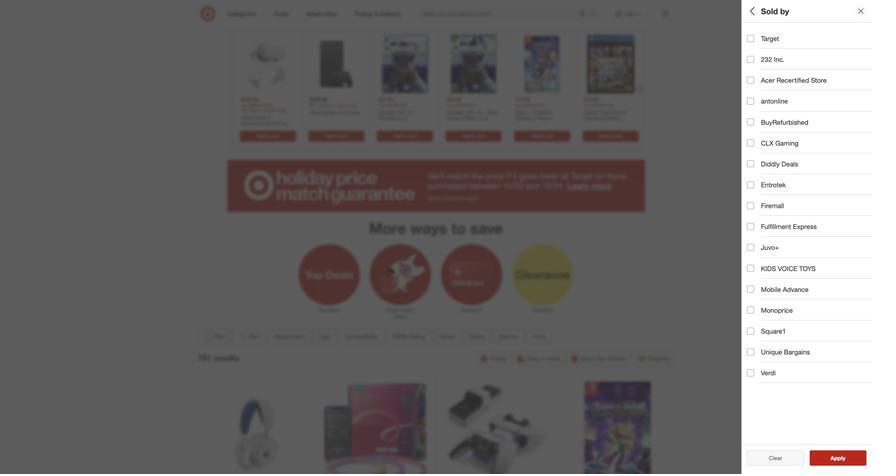 Task type: vqa. For each thing, say whether or not it's contained in the screenshot.


Task type: locate. For each thing, give the bounding box(es) containing it.
verdi
[[761, 370, 776, 378]]

add to cart for madden nfl 24 - xbox series x/xbox one
[[462, 134, 485, 139]]

results right see on the bottom right of page
[[835, 455, 853, 462]]

0 vertical spatial price button
[[747, 193, 872, 218]]

steelseries arctis nova 7p wireless gaming headset - white image
[[201, 382, 308, 475], [201, 382, 308, 475]]

price
[[747, 200, 764, 208], [533, 334, 545, 341]]

nfl for series
[[466, 109, 475, 115]]

add to cart button down switch on the right top
[[514, 131, 570, 142]]

add to cart down xbox series x console on the left top of page
[[325, 134, 348, 139]]

2 $69.99 from the left
[[454, 103, 467, 108]]

1 horizontal spatial madden
[[447, 109, 465, 115]]

price up shop in store 'button' on the right bottom
[[533, 334, 545, 341]]

Square1 checkbox
[[747, 328, 754, 335]]

xbox left mario
[[487, 109, 498, 115]]

include
[[761, 370, 783, 378]]

clx gaming
[[761, 139, 799, 147]]

- for meta quest 2: advanced all-in-one virtual reality headset - 128gb
[[292, 127, 294, 133]]

theft
[[599, 109, 610, 115]]

0 horizontal spatial type
[[319, 334, 331, 341]]

0 vertical spatial sold
[[761, 6, 778, 16]]

reg inside $14.99 reg $29.99 sale grand theft auto v: premium edition - playstation 4
[[584, 103, 590, 108]]

clear inside all filters dialog
[[766, 455, 779, 462]]

6 add to cart from the left
[[600, 134, 622, 139]]

1 horizontal spatial sold by button
[[747, 169, 872, 193]]

- inside meta quest 2: advanced all-in-one virtual reality headset - 128gb
[[292, 127, 294, 133]]

sold by right all
[[761, 6, 789, 16]]

cart inside $349.99 in cart on xbox series x console
[[337, 103, 345, 108]]

to for meta quest 2: advanced all-in-one virtual reality headset - 128gb
[[266, 134, 270, 139]]

sale inside '$19.99 reg $39.99 sale mario + rabbids: sparks of hope - nintendo switch'
[[537, 103, 545, 108]]

1 reg from the left
[[241, 103, 247, 108]]

+
[[529, 109, 532, 115]]

mario + rabbids: sparks of hope - nintendo switch image
[[513, 35, 572, 94]]

madden nfl 24 - xbox series x/xbox one image
[[444, 35, 503, 94]]

sold by button up the pickup at right
[[493, 330, 524, 345]]

sold right all
[[761, 6, 778, 16]]

series left x/xbox
[[447, 115, 461, 121]]

the
[[472, 171, 483, 181]]

sold by button
[[747, 169, 872, 193], [493, 330, 524, 345]]

to down xbox series x console on the left top of page
[[334, 134, 338, 139]]

1 horizontal spatial esrb rating
[[747, 103, 788, 111]]

1 horizontal spatial department
[[747, 30, 785, 38]]

results for 791 results
[[214, 354, 239, 364]]

add to cart down x/xbox
[[462, 134, 485, 139]]

store
[[548, 356, 560, 363]]

$19.99 reg $39.99 sale mario + rabbids: sparks of hope - nintendo switch
[[516, 97, 553, 127]]

add to cart down 5
[[394, 134, 416, 139]]

2 sale from the left
[[399, 103, 407, 108]]

3 reg from the left
[[447, 103, 453, 108]]

0 horizontal spatial x
[[323, 108, 325, 113]]

reg for madden nfl 24 - xbox series x/xbox one
[[447, 103, 453, 108]]

price down entrotek checkbox
[[747, 200, 764, 208]]

to down switch on the right top
[[540, 134, 544, 139]]

add to cart for grand theft auto v: premium edition - playstation 4
[[600, 134, 622, 139]]

sold up the pickup at right
[[499, 334, 510, 341]]

1 horizontal spatial genre button
[[747, 120, 872, 145]]

add to cart down 4
[[600, 134, 622, 139]]

$34.99 inside $34.99 reg $69.99 sale madden nfl 24 - xbox series x/xbox one
[[447, 97, 462, 103]]

format button
[[747, 315, 872, 340]]

sale up x/xbox
[[468, 103, 476, 108]]

1 vertical spatial in
[[542, 356, 546, 363]]

0 horizontal spatial one
[[278, 121, 287, 127]]

add to cart button for mario + rabbids: sparks of hope - nintendo switch
[[514, 131, 570, 142]]

2 horizontal spatial by
[[780, 6, 789, 16]]

6 add from the left
[[600, 134, 608, 139]]

add to cart button down 4
[[583, 131, 639, 142]]

2 reg from the left
[[378, 103, 384, 108]]

add down reality
[[257, 134, 265, 139]]

0 horizontal spatial series
[[310, 108, 322, 113]]

of inside all filters dialog
[[796, 370, 802, 378]]

add to cart down switch on the right top
[[531, 134, 553, 139]]

target inside "target circle™ offers"
[[386, 308, 399, 314]]

24
[[408, 109, 414, 115], [477, 109, 482, 115]]

1 horizontal spatial of
[[796, 370, 802, 378]]

1 horizontal spatial by
[[763, 176, 771, 184]]

to for grand theft auto v: premium edition - playstation 4
[[609, 134, 613, 139]]

0 horizontal spatial genre
[[440, 334, 455, 341]]

cart down edition
[[614, 134, 622, 139]]

brand
[[747, 152, 766, 160], [470, 334, 485, 341]]

we'll match the price if it goes lower at target on items purchased between 10/22 and 12/24.
[[428, 171, 627, 191]]

0 vertical spatial esrb rating button
[[747, 96, 872, 120]]

1 vertical spatial department
[[274, 334, 304, 341]]

1 vertical spatial type
[[319, 334, 331, 341]]

1 vertical spatial deals
[[747, 225, 765, 233]]

1 vertical spatial esrb rating button
[[387, 330, 431, 345]]

on
[[419, 14, 431, 27], [346, 103, 350, 108], [595, 171, 605, 181]]

of down "+"
[[532, 115, 536, 121]]

voice
[[778, 265, 798, 273]]

add down x/xbox
[[462, 134, 470, 139]]

0 horizontal spatial department
[[274, 334, 304, 341]]

1 horizontal spatial x
[[337, 110, 340, 116]]

What can we help you find? suggestions appear below search field
[[418, 6, 592, 22]]

clear
[[766, 455, 779, 462], [769, 455, 782, 462]]

0 horizontal spatial on
[[346, 103, 350, 108]]

2 add to cart from the left
[[325, 134, 348, 139]]

goes
[[519, 171, 537, 181]]

add for grand theft auto v: premium edition - playstation 4
[[600, 134, 608, 139]]

deals for top deals
[[328, 308, 340, 314]]

4
[[610, 122, 613, 127]]

sale up 2:
[[264, 103, 273, 108]]

1 add from the left
[[257, 134, 265, 139]]

esrb rating button down "offers"
[[387, 330, 431, 345]]

4 add from the left
[[462, 134, 470, 139]]

1 madden from the left
[[378, 109, 396, 115]]

4 sale from the left
[[537, 103, 545, 108]]

3 add from the left
[[394, 134, 402, 139]]

- for $14.99 reg $29.99 sale grand theft auto v: premium edition - playstation 4
[[621, 115, 623, 121]]

madden inside $34.99 reg $69.99 sale madden nfl 24 - xbox series x/xbox one
[[447, 109, 465, 115]]

price button up shop in store 'button' on the right bottom
[[527, 330, 551, 345]]

department inside all filters dialog
[[747, 30, 785, 38]]

2 horizontal spatial deals
[[782, 160, 798, 168]]

4 add to cart button from the left
[[446, 131, 502, 142]]

filter button
[[198, 330, 230, 345]]

sale up 5
[[399, 103, 407, 108]]

reg inside $34.99 reg $69.99 sale madden nfl 24 - xbox series x/xbox one
[[447, 103, 453, 108]]

BuyRefurbished checkbox
[[747, 119, 754, 126]]

1 vertical spatial target
[[571, 171, 593, 181]]

same
[[580, 356, 595, 363]]

1 $69.99 from the left
[[386, 103, 398, 108]]

2 add from the left
[[325, 134, 333, 139]]

- inside '$19.99 reg $39.99 sale mario + rabbids: sparks of hope - nintendo switch'
[[551, 115, 553, 121]]

type down top
[[319, 334, 331, 341]]

sold by button down diddly deals
[[747, 169, 872, 193]]

0 horizontal spatial 24
[[408, 109, 414, 115]]

$69.99 inside $34.99 reg $69.99 sale madden nfl 24 - xbox series x/xbox one
[[454, 103, 467, 108]]

Verdi checkbox
[[747, 370, 754, 377]]

carousel region
[[227, 8, 645, 160]]

results
[[214, 354, 239, 364], [835, 455, 853, 462]]

in up xbox series x console on the left top of page
[[333, 103, 336, 108]]

Acer Recertified Store checkbox
[[747, 77, 754, 84]]

condition
[[747, 249, 778, 257]]

deals inside the top deals link
[[328, 308, 340, 314]]

advance
[[783, 286, 809, 294]]

1 vertical spatial of
[[796, 370, 802, 378]]

target for target
[[761, 34, 779, 42]]

firemall
[[761, 202, 784, 210]]

0 vertical spatial results
[[214, 354, 239, 364]]

brand up diddly deals option
[[747, 152, 766, 160]]

2 vertical spatial target
[[386, 308, 399, 314]]

0 horizontal spatial genre button
[[434, 330, 461, 345]]

one up headset
[[278, 121, 287, 127]]

sale for grand theft auto v: premium edition - playstation 4
[[605, 103, 613, 108]]

1 horizontal spatial playstation
[[584, 122, 609, 127]]

0 vertical spatial target
[[761, 34, 779, 42]]

0 vertical spatial on
[[419, 14, 431, 27]]

playstation down the premium
[[584, 122, 609, 127]]

add for madden nfl 24 - playstation 5
[[394, 134, 402, 139]]

apply
[[831, 455, 846, 462]]

1 horizontal spatial $69.99
[[454, 103, 467, 108]]

kids voice toys
[[761, 265, 816, 273]]

12/24.
[[542, 181, 565, 191]]

to down 4
[[609, 134, 613, 139]]

by right all
[[780, 6, 789, 16]]

1 vertical spatial genre
[[440, 334, 455, 341]]

rating for the rightmost esrb rating button
[[767, 103, 788, 111]]

series inside $349.99 in cart on xbox series x console
[[310, 108, 322, 113]]

filters
[[759, 6, 781, 16]]

add down edition
[[600, 134, 608, 139]]

$69.99 for 5
[[386, 103, 398, 108]]

1 vertical spatial by
[[763, 176, 771, 184]]

0 horizontal spatial price button
[[527, 330, 551, 345]]

diddly
[[761, 160, 780, 168]]

reg
[[241, 103, 247, 108], [378, 103, 384, 108], [447, 103, 453, 108], [516, 103, 522, 108], [584, 103, 590, 108]]

0 horizontal spatial compatibility button
[[339, 330, 384, 345]]

on inside $349.99 in cart on xbox series x console
[[346, 103, 350, 108]]

cart down x/xbox
[[477, 134, 485, 139]]

series
[[310, 108, 322, 113], [322, 110, 336, 116], [447, 115, 461, 121]]

by down diddly
[[763, 176, 771, 184]]

2 vertical spatial on
[[595, 171, 605, 181]]

same day delivery button
[[568, 352, 632, 367]]

type
[[747, 54, 762, 62], [319, 334, 331, 341]]

$34.99 for madden nfl 24 - playstation 5
[[378, 97, 393, 103]]

results right 791 on the left bottom of the page
[[214, 354, 239, 364]]

0 horizontal spatial nfl
[[398, 109, 407, 115]]

sale inside $34.99 reg $69.99 sale madden nfl 24 - xbox series x/xbox one
[[468, 103, 476, 108]]

madden
[[378, 109, 396, 115], [447, 109, 465, 115]]

cart for xbox series x console
[[339, 134, 348, 139]]

1 nfl from the left
[[398, 109, 407, 115]]

1 horizontal spatial type button
[[747, 47, 872, 71]]

1 vertical spatial brand button
[[464, 330, 490, 345]]

$34.99 inside the "$34.99 reg $69.99 sale madden nfl 24 - playstation 5"
[[378, 97, 393, 103]]

1 vertical spatial esrb rating
[[393, 334, 425, 341]]

xbox
[[352, 103, 361, 108], [487, 109, 498, 115], [310, 110, 321, 116]]

Juvo+ checkbox
[[747, 244, 754, 251]]

add to cart for meta quest 2: advanced all-in-one virtual reality headset - 128gb
[[257, 134, 279, 139]]

0 vertical spatial genre
[[747, 127, 766, 135]]

series down the '$349.99'
[[322, 110, 336, 116]]

nfl inside $34.99 reg $69.99 sale madden nfl 24 - xbox series x/xbox one
[[466, 109, 475, 115]]

0 vertical spatial esrb
[[747, 103, 765, 111]]

add to cart for madden nfl 24 - playstation 5
[[394, 134, 416, 139]]

sale inside $14.99 reg $29.99 sale grand theft auto v: premium edition - playstation 4
[[605, 103, 613, 108]]

1 horizontal spatial genre
[[747, 127, 766, 135]]

save on top items
[[393, 14, 479, 27]]

1 add to cart from the left
[[257, 134, 279, 139]]

5 sale from the left
[[605, 103, 613, 108]]

1 vertical spatial on
[[346, 103, 350, 108]]

mobile advance
[[761, 286, 809, 294]]

1 24 from the left
[[408, 109, 414, 115]]

sort button
[[233, 330, 265, 345]]

on up xbox series x console on the left top of page
[[346, 103, 350, 108]]

nintendo
[[516, 122, 536, 127]]

one right x/xbox
[[479, 115, 488, 121]]

govee rgbic led neon rope light 6.5' image
[[322, 382, 429, 475], [322, 382, 429, 475]]

fulfillment express
[[761, 223, 817, 231]]

grand
[[584, 109, 598, 115]]

xbox series x console image
[[307, 35, 366, 94]]

Monoprice checkbox
[[747, 307, 754, 314]]

xbox down the '$349.99'
[[310, 110, 321, 116]]

add down switch on the right top
[[531, 134, 539, 139]]

square1
[[761, 328, 786, 336]]

0 horizontal spatial esrb rating
[[393, 334, 425, 341]]

series down $499.99
[[310, 108, 322, 113]]

0 vertical spatial items
[[453, 14, 479, 27]]

2 clear from the left
[[769, 455, 782, 462]]

2 vertical spatial by
[[512, 334, 518, 341]]

to for xbox series x console
[[334, 134, 338, 139]]

items inside 'we'll match the price if it goes lower at target on items purchased between 10/22 and 12/24.'
[[607, 171, 627, 181]]

1 sale from the left
[[264, 103, 273, 108]]

5 reg from the left
[[584, 103, 590, 108]]

meta quest 2: advanced all-in-one virtual reality headset - 128gb image
[[238, 35, 297, 94]]

1 horizontal spatial brand
[[747, 152, 766, 160]]

0 horizontal spatial department button
[[268, 330, 310, 345]]

2 horizontal spatial target
[[761, 34, 779, 42]]

add for madden nfl 24 - xbox series x/xbox one
[[462, 134, 470, 139]]

add to cart button down 5
[[377, 131, 433, 142]]

reg inside the "$34.99 reg $69.99 sale madden nfl 24 - playstation 5"
[[378, 103, 384, 108]]

add down the "$34.99 reg $69.99 sale madden nfl 24 - playstation 5"
[[394, 134, 402, 139]]

$14.99
[[584, 97, 599, 103]]

0 horizontal spatial of
[[532, 115, 536, 121]]

0 vertical spatial price
[[747, 200, 764, 208]]

grand theft auto v: premium edition - playstation 4 image
[[581, 35, 640, 94]]

sale
[[264, 103, 273, 108], [399, 103, 407, 108], [468, 103, 476, 108], [537, 103, 545, 108], [605, 103, 613, 108]]

same day delivery
[[580, 356, 628, 363]]

fpo/apo button
[[747, 340, 872, 364]]

we'll
[[428, 171, 445, 181]]

1 vertical spatial compatibility button
[[339, 330, 384, 345]]

cart for grand theft auto v: premium edition - playstation 4
[[614, 134, 622, 139]]

in left store
[[542, 356, 546, 363]]

add to cart button for grand theft auto v: premium edition - playstation 4
[[583, 131, 639, 142]]

playstation left 5
[[378, 115, 403, 121]]

nfl up x/xbox
[[466, 109, 475, 115]]

clear inside sold by dialog
[[769, 455, 782, 462]]

brand down redcard™
[[470, 334, 485, 341]]

4 reg from the left
[[516, 103, 522, 108]]

add down xbox series x console on the left top of page
[[325, 134, 333, 139]]

sale inside the "$34.99 reg $69.99 sale madden nfl 24 - playstation 5"
[[399, 103, 407, 108]]

1 horizontal spatial target
[[571, 171, 593, 181]]

target
[[761, 34, 779, 42], [571, 171, 593, 181], [386, 308, 399, 314]]

0 vertical spatial compatibility
[[747, 79, 789, 87]]

- inside the "$34.99 reg $69.99 sale madden nfl 24 - playstation 5"
[[415, 109, 417, 115]]

24 for playstation
[[408, 109, 414, 115]]

madden for madden nfl 24 - xbox series x/xbox one
[[447, 109, 465, 115]]

all
[[780, 455, 786, 462]]

rating up buyrefurbished
[[767, 103, 788, 111]]

4 add to cart from the left
[[462, 134, 485, 139]]

x inside $349.99 in cart on xbox series x console
[[323, 108, 325, 113]]

target up "offers"
[[386, 308, 399, 314]]

2 vertical spatial rating
[[409, 334, 425, 341]]

cart down the "$34.99 reg $69.99 sale madden nfl 24 - playstation 5"
[[408, 134, 416, 139]]

price button up the express
[[747, 193, 872, 218]]

x/xbox
[[462, 115, 478, 121]]

samba de amigo: party central - nintendo switch image
[[564, 382, 672, 475], [564, 382, 672, 475]]

brand button
[[747, 145, 872, 169], [464, 330, 490, 345]]

cart down xbox series x console on the left top of page
[[339, 134, 348, 139]]

0 vertical spatial rating
[[767, 103, 788, 111]]

1 vertical spatial esrb
[[393, 334, 407, 341]]

cart
[[337, 103, 345, 108], [271, 134, 279, 139], [339, 134, 348, 139], [408, 134, 416, 139], [477, 134, 485, 139], [545, 134, 553, 139], [614, 134, 622, 139]]

esrb down "offers"
[[393, 334, 407, 341]]

sold by down diddly deals option
[[747, 176, 771, 184]]

madden inside the "$34.99 reg $69.99 sale madden nfl 24 - playstation 5"
[[378, 109, 396, 115]]

0 vertical spatial by
[[780, 6, 789, 16]]

type button up store
[[747, 47, 872, 71]]

xbox up xbox series x console on the left top of page
[[352, 103, 361, 108]]

sold down diddly deals option
[[747, 176, 761, 184]]

1 clear from the left
[[766, 455, 779, 462]]

add to cart button down xbox series x console on the left top of page
[[308, 131, 364, 142]]

esrb rating button down store
[[747, 96, 872, 120]]

2 nfl from the left
[[466, 109, 475, 115]]

1 vertical spatial department button
[[268, 330, 310, 345]]

add to cart down reality
[[257, 134, 279, 139]]

rating up "monoprice"
[[768, 298, 788, 306]]

1 horizontal spatial esrb rating button
[[747, 96, 872, 120]]

deals inside sold by dialog
[[782, 160, 798, 168]]

0 horizontal spatial target
[[386, 308, 399, 314]]

in inside 'button'
[[542, 356, 546, 363]]

target holiday price match guarantee image
[[227, 160, 645, 212]]

reg inside '$19.99 reg $39.99 sale mario + rabbids: sparks of hope - nintendo switch'
[[516, 103, 522, 108]]

sale up theft
[[605, 103, 613, 108]]

fpo/apo
[[747, 347, 777, 355]]

2 add to cart button from the left
[[308, 131, 364, 142]]

clearance
[[532, 308, 554, 314]]

2 $34.99 from the left
[[447, 97, 462, 103]]

clear all
[[766, 455, 786, 462]]

meta quest 2: advanced all-in-one virtual reality headset - 128gb
[[241, 115, 294, 139]]

2 madden from the left
[[447, 109, 465, 115]]

nfl up 5
[[398, 109, 407, 115]]

24 inside the "$34.99 reg $69.99 sale madden nfl 24 - playstation 5"
[[408, 109, 414, 115]]

$299.99
[[248, 103, 263, 108]]

by up shop in store 'button' on the right bottom
[[512, 334, 518, 341]]

match
[[447, 171, 470, 181]]

sale up rabbids:
[[537, 103, 545, 108]]

cart up xbox series x console on the left top of page
[[337, 103, 345, 108]]

5 add from the left
[[531, 134, 539, 139]]

cart down switch on the right top
[[545, 134, 553, 139]]

3 add to cart button from the left
[[377, 131, 433, 142]]

0 vertical spatial department button
[[747, 23, 872, 47]]

deals for diddly deals
[[782, 160, 798, 168]]

exclusions
[[442, 196, 465, 201]]

of right "out"
[[796, 370, 802, 378]]

5 add to cart from the left
[[531, 134, 553, 139]]

0 vertical spatial brand
[[747, 152, 766, 160]]

in inside $349.99 in cart on xbox series x console
[[333, 103, 336, 108]]

1 vertical spatial price button
[[527, 330, 551, 345]]

2 24 from the left
[[477, 109, 482, 115]]

target right the at
[[571, 171, 593, 181]]

add
[[257, 134, 265, 139], [325, 134, 333, 139], [394, 134, 402, 139], [462, 134, 470, 139], [531, 134, 539, 139], [600, 134, 608, 139]]

type down target checkbox
[[747, 54, 762, 62]]

target inside 'we'll match the price if it goes lower at target on items purchased between 10/22 and 12/24.'
[[571, 171, 593, 181]]

1 horizontal spatial type
[[747, 54, 762, 62]]

esrb up buyrefurbished 'option'
[[747, 103, 765, 111]]

1 horizontal spatial department button
[[747, 23, 872, 47]]

0 vertical spatial type button
[[747, 47, 872, 71]]

cart down headset
[[271, 134, 279, 139]]

on inside 'we'll match the price if it goes lower at target on items purchased between 10/22 and 12/24.'
[[595, 171, 605, 181]]

1 add to cart button from the left
[[240, 131, 296, 142]]

0 horizontal spatial playstation
[[378, 115, 403, 121]]

deals up juvo+ checkbox
[[747, 225, 765, 233]]

add to cart for mario + rabbids: sparks of hope - nintendo switch
[[531, 134, 553, 139]]

0 vertical spatial compatibility button
[[747, 71, 872, 96]]

to down x/xbox
[[471, 134, 475, 139]]

1 vertical spatial sold by
[[747, 176, 771, 184]]

24 inside $34.99 reg $69.99 sale madden nfl 24 - xbox series x/xbox one
[[477, 109, 482, 115]]

to
[[266, 134, 270, 139], [334, 134, 338, 139], [403, 134, 407, 139], [471, 134, 475, 139], [540, 134, 544, 139], [609, 134, 613, 139], [451, 219, 466, 238]]

0 horizontal spatial deals
[[328, 308, 340, 314]]

esrb rating up buyrefurbished 'option'
[[747, 103, 788, 111]]

deals right diddly
[[782, 160, 798, 168]]

1 vertical spatial results
[[835, 455, 853, 462]]

target right target checkbox
[[761, 34, 779, 42]]

esrb rating down "offers"
[[393, 334, 425, 341]]

1 horizontal spatial items
[[607, 171, 627, 181]]

0 vertical spatial sold by
[[761, 6, 789, 16]]

1 horizontal spatial deals
[[747, 225, 765, 233]]

results inside button
[[835, 455, 853, 462]]

genre inside all filters dialog
[[747, 127, 766, 135]]

insten charging station for ps5 controller - dual charger & dock with led indicator for sony playstation 5, gaming accessories, white image
[[443, 382, 550, 475], [443, 382, 550, 475]]

2:
[[268, 115, 272, 120]]

0 horizontal spatial in
[[333, 103, 336, 108]]

sparks
[[516, 115, 531, 121]]

1 $34.99 from the left
[[378, 97, 393, 103]]

on left top
[[419, 14, 431, 27]]

1 horizontal spatial results
[[835, 455, 853, 462]]

6 add to cart button from the left
[[583, 131, 639, 142]]

on right learn
[[595, 171, 605, 181]]

1 vertical spatial type button
[[313, 330, 336, 345]]

top deals
[[319, 308, 340, 314]]

add to cart button down 'all-' at the top of the page
[[240, 131, 296, 142]]

add to cart button
[[240, 131, 296, 142], [308, 131, 364, 142], [377, 131, 433, 142], [446, 131, 502, 142], [514, 131, 570, 142], [583, 131, 639, 142]]

$69.99 inside the "$34.99 reg $69.99 sale madden nfl 24 - playstation 5"
[[386, 103, 398, 108]]

if
[[506, 171, 511, 181]]

0 horizontal spatial price
[[533, 334, 545, 341]]

nfl inside the "$34.99 reg $69.99 sale madden nfl 24 - playstation 5"
[[398, 109, 407, 115]]

1 horizontal spatial esrb
[[747, 103, 765, 111]]

sold by up the pickup at right
[[499, 334, 518, 341]]

- inside $14.99 reg $29.99 sale grand theft auto v: premium edition - playstation 4
[[621, 115, 623, 121]]

0 horizontal spatial brand
[[470, 334, 485, 341]]

add to cart button for madden nfl 24 - xbox series x/xbox one
[[446, 131, 502, 142]]

3 add to cart from the left
[[394, 134, 416, 139]]

esrb rating
[[747, 103, 788, 111], [393, 334, 425, 341]]

to down 5
[[403, 134, 407, 139]]

genre button
[[747, 120, 872, 145], [434, 330, 461, 345]]

clear for clear all
[[766, 455, 779, 462]]

5 add to cart button from the left
[[514, 131, 570, 142]]

target inside sold by dialog
[[761, 34, 779, 42]]

$349.99
[[317, 103, 332, 108]]

type button
[[747, 47, 872, 71], [313, 330, 336, 345]]

type button down top
[[313, 330, 336, 345]]

hope
[[538, 115, 550, 121]]

add for xbox series x console
[[325, 134, 333, 139]]

add to cart button down x/xbox
[[446, 131, 502, 142]]

1 horizontal spatial in
[[542, 356, 546, 363]]

deals right top
[[328, 308, 340, 314]]

compatibility inside all filters dialog
[[747, 79, 789, 87]]

rating down circle™
[[409, 334, 425, 341]]

in-
[[272, 121, 278, 127]]

unique bargains
[[761, 349, 810, 357]]

redcard™ link
[[436, 243, 507, 314]]

0 horizontal spatial $34.99
[[378, 97, 393, 103]]

to for mario + rabbids: sparks of hope - nintendo switch
[[540, 134, 544, 139]]

0 horizontal spatial compatibility
[[345, 334, 378, 341]]

add to cart button for madden nfl 24 - playstation 5
[[377, 131, 433, 142]]

1 horizontal spatial brand button
[[747, 145, 872, 169]]

nfl for 5
[[398, 109, 407, 115]]

to down reality
[[266, 134, 270, 139]]

3 sale from the left
[[468, 103, 476, 108]]

0 horizontal spatial items
[[453, 14, 479, 27]]



Task type: describe. For each thing, give the bounding box(es) containing it.
lower
[[540, 171, 559, 181]]

by inside dialog
[[780, 6, 789, 16]]

at
[[562, 171, 569, 181]]

KIDS VOICE TOYS checkbox
[[747, 265, 754, 272]]

cart for madden nfl 24 - xbox series x/xbox one
[[477, 134, 485, 139]]

see results button
[[810, 451, 867, 467]]

1 vertical spatial price
[[533, 334, 545, 341]]

offers
[[394, 315, 407, 321]]

circle™
[[400, 308, 416, 314]]

sale for madden nfl 24 - xbox series x/xbox one
[[468, 103, 476, 108]]

0 horizontal spatial esrb
[[393, 334, 407, 341]]

sold by dialog
[[742, 0, 872, 475]]

0 horizontal spatial by
[[512, 334, 518, 341]]

cart for madden nfl 24 - playstation 5
[[408, 134, 416, 139]]

24 for xbox
[[477, 109, 482, 115]]

0 vertical spatial sold by button
[[747, 169, 872, 193]]

shop in store button
[[514, 352, 565, 367]]

to left save
[[451, 219, 466, 238]]

virtual
[[241, 127, 255, 133]]

sold by inside dialog
[[761, 6, 789, 16]]

add for meta quest 2: advanced all-in-one virtual reality headset - 128gb
[[257, 134, 265, 139]]

$34.99 reg $69.99 sale madden nfl 24 - playstation 5
[[378, 97, 417, 121]]

one inside meta quest 2: advanced all-in-one virtual reality headset - 128gb
[[278, 121, 287, 127]]

$19.99
[[516, 97, 530, 103]]

1 vertical spatial compatibility
[[345, 334, 378, 341]]

items inside carousel region
[[453, 14, 479, 27]]

$249.99
[[241, 97, 258, 103]]

CLX Gaming checkbox
[[747, 140, 754, 147]]

Entrotek checkbox
[[747, 182, 754, 189]]

featured
[[747, 274, 775, 282]]

xbox inside $34.99 reg $69.99 sale madden nfl 24 - xbox series x/xbox one
[[487, 109, 498, 115]]

format
[[747, 322, 770, 330]]

search button
[[587, 6, 604, 23]]

sold inside all filters dialog
[[747, 176, 761, 184]]

diddly deals
[[761, 160, 798, 168]]

add for mario + rabbids: sparks of hope - nintendo switch
[[531, 134, 539, 139]]

antonline checkbox
[[747, 98, 754, 105]]

cart for mario + rabbids: sparks of hope - nintendo switch
[[545, 134, 553, 139]]

Diddly Deals checkbox
[[747, 161, 754, 168]]

apply.
[[466, 196, 479, 201]]

Unique Bargains checkbox
[[747, 349, 754, 356]]

1 vertical spatial brand
[[470, 334, 485, 341]]

1 horizontal spatial on
[[419, 14, 431, 27]]

- inside $34.99 reg $69.99 sale madden nfl 24 - xbox series x/xbox one
[[484, 109, 485, 115]]

add to cart button for xbox series x console
[[308, 131, 364, 142]]

sale for madden nfl 24 - playstation 5
[[399, 103, 407, 108]]

sale for mario + rabbids: sparks of hope - nintendo switch
[[537, 103, 545, 108]]

filter
[[213, 334, 225, 341]]

antonline
[[761, 97, 788, 105]]

by inside all filters dialog
[[763, 176, 771, 184]]

to for madden nfl 24 - xbox series x/xbox one
[[471, 134, 475, 139]]

reg for madden nfl 24 - playstation 5
[[378, 103, 384, 108]]

0 horizontal spatial type button
[[313, 330, 336, 345]]

0 horizontal spatial xbox
[[310, 110, 321, 116]]

see results
[[823, 455, 853, 462]]

clear all button
[[747, 451, 804, 467]]

all filters
[[747, 6, 781, 16]]

$14.99 reg $29.99 sale grand theft auto v: premium edition - playstation 4
[[584, 97, 627, 127]]

- for $19.99 reg $39.99 sale mario + rabbids: sparks of hope - nintendo switch
[[551, 115, 553, 121]]

playstation inside the "$34.99 reg $69.99 sale madden nfl 24 - playstation 5"
[[378, 115, 403, 121]]

reality
[[256, 127, 271, 133]]

pickup button
[[477, 352, 511, 367]]

deals button
[[747, 218, 872, 242]]

switch
[[537, 122, 552, 127]]

sort
[[249, 334, 260, 341]]

232 Inc. checkbox
[[747, 56, 754, 63]]

clear for clear
[[769, 455, 782, 462]]

Target checkbox
[[747, 35, 754, 42]]

buyrefurbished
[[761, 118, 809, 126]]

add to cart button for meta quest 2: advanced all-in-one virtual reality headset - 128gb
[[240, 131, 296, 142]]

xbox inside $349.99 in cart on xbox series x console
[[352, 103, 361, 108]]

some
[[428, 196, 441, 201]]

price inside all filters dialog
[[747, 200, 764, 208]]

$69.99 for series
[[454, 103, 467, 108]]

1 vertical spatial sold by button
[[493, 330, 524, 345]]

clx
[[761, 139, 774, 147]]

top deals link
[[294, 243, 365, 314]]

guest rating button
[[747, 291, 872, 315]]

playstation inside $14.99 reg $29.99 sale grand theft auto v: premium edition - playstation 4
[[584, 122, 609, 127]]

more
[[592, 181, 612, 191]]

acer recertified store
[[761, 76, 827, 84]]

madden for madden nfl 24 - playstation 5
[[378, 109, 396, 115]]

Fulfillment Express checkbox
[[747, 224, 754, 230]]

type inside all filters dialog
[[747, 54, 762, 62]]

all filters dialog
[[742, 0, 872, 475]]

reg inside $249.99 reg $299.99 sale
[[241, 103, 247, 108]]

inc.
[[774, 55, 785, 63]]

recertified
[[777, 76, 809, 84]]

brand inside all filters dialog
[[747, 152, 766, 160]]

deals inside deals button
[[747, 225, 765, 233]]

day
[[596, 356, 606, 363]]

sold by inside all filters dialog
[[747, 176, 771, 184]]

0 horizontal spatial brand button
[[464, 330, 490, 345]]

reg for mario + rabbids: sparks of hope - nintendo switch
[[516, 103, 522, 108]]

$349.99 in cart on xbox series x console
[[310, 103, 361, 113]]

$249.99 reg $299.99 sale
[[241, 97, 273, 108]]

reg for grand theft auto v: premium edition - playstation 4
[[584, 103, 590, 108]]

$499.99
[[310, 97, 327, 103]]

between
[[469, 181, 501, 191]]

2 vertical spatial sold by
[[499, 334, 518, 341]]

1 horizontal spatial series
[[322, 110, 336, 116]]

$39.99
[[523, 103, 535, 108]]

in for cart
[[333, 103, 336, 108]]

meta
[[241, 115, 252, 120]]

add to cart for xbox series x console
[[325, 134, 348, 139]]

monoprice
[[761, 307, 793, 315]]

1 vertical spatial genre button
[[434, 330, 461, 345]]

esrb rating inside all filters dialog
[[747, 103, 788, 111]]

rating for guest rating button
[[768, 298, 788, 306]]

results for see results
[[835, 455, 853, 462]]

stock
[[804, 370, 820, 378]]

express
[[793, 223, 817, 231]]

kids
[[761, 265, 776, 273]]

of inside '$19.99 reg $39.99 sale mario + rabbids: sparks of hope - nintendo switch'
[[532, 115, 536, 121]]

purchased
[[428, 181, 467, 191]]

featured button
[[747, 266, 872, 291]]

top
[[434, 14, 450, 27]]

sale inside $249.99 reg $299.99 sale
[[264, 103, 273, 108]]

target circle™ offers
[[386, 308, 416, 321]]

$34.99 reg $69.99 sale madden nfl 24 - xbox series x/xbox one
[[447, 97, 498, 121]]

quest
[[254, 115, 267, 120]]

$34.99 for madden nfl 24 - xbox series x/xbox one
[[447, 97, 462, 103]]

rabbids:
[[534, 109, 553, 115]]

sold inside sold by dialog
[[761, 6, 778, 16]]

juvo+
[[761, 244, 779, 252]]

2 vertical spatial sold
[[499, 334, 510, 341]]

clear button
[[747, 451, 804, 467]]

headset
[[272, 127, 291, 133]]

madden nfl 24 - playstation 5 image
[[376, 35, 434, 94]]

price
[[486, 171, 504, 181]]

in for store
[[542, 356, 546, 363]]

0 horizontal spatial esrb rating button
[[387, 330, 431, 345]]

bargains
[[784, 349, 810, 357]]

shop
[[527, 356, 540, 363]]

and
[[526, 181, 540, 191]]

Mobile Advance checkbox
[[747, 286, 754, 293]]

ways
[[410, 219, 447, 238]]

Firemall checkbox
[[747, 203, 754, 210]]

target for target circle™ offers
[[386, 308, 399, 314]]

232 inc.
[[761, 55, 785, 63]]

save
[[393, 14, 416, 27]]

1 horizontal spatial compatibility button
[[747, 71, 872, 96]]

one inside $34.99 reg $69.99 sale madden nfl 24 - xbox series x/xbox one
[[479, 115, 488, 121]]

cart for meta quest 2: advanced all-in-one virtual reality headset - 128gb
[[271, 134, 279, 139]]

some exclusions apply.
[[428, 196, 479, 201]]

redcard™
[[461, 308, 483, 314]]

it
[[513, 171, 517, 181]]

v:
[[623, 109, 627, 115]]

search
[[587, 11, 604, 18]]

learn more
[[567, 181, 612, 191]]

1 horizontal spatial price button
[[747, 193, 872, 218]]

128gb
[[241, 133, 256, 139]]

more ways to save
[[369, 219, 503, 238]]

edition
[[605, 115, 620, 121]]

clearance link
[[507, 243, 578, 314]]

shipping
[[648, 356, 670, 363]]

0 vertical spatial brand button
[[747, 145, 872, 169]]

0 vertical spatial genre button
[[747, 120, 872, 145]]

791
[[198, 354, 211, 364]]

console inside $349.99 in cart on xbox series x console
[[326, 108, 342, 113]]

series inside $34.99 reg $69.99 sale madden nfl 24 - xbox series x/xbox one
[[447, 115, 461, 121]]

Include out of stock checkbox
[[747, 371, 754, 378]]

top
[[319, 308, 327, 314]]

mario
[[516, 109, 528, 115]]

to for madden nfl 24 - playstation 5
[[403, 134, 407, 139]]

see
[[823, 455, 834, 462]]

advanced
[[241, 121, 263, 127]]

esrb inside all filters dialog
[[747, 103, 765, 111]]



